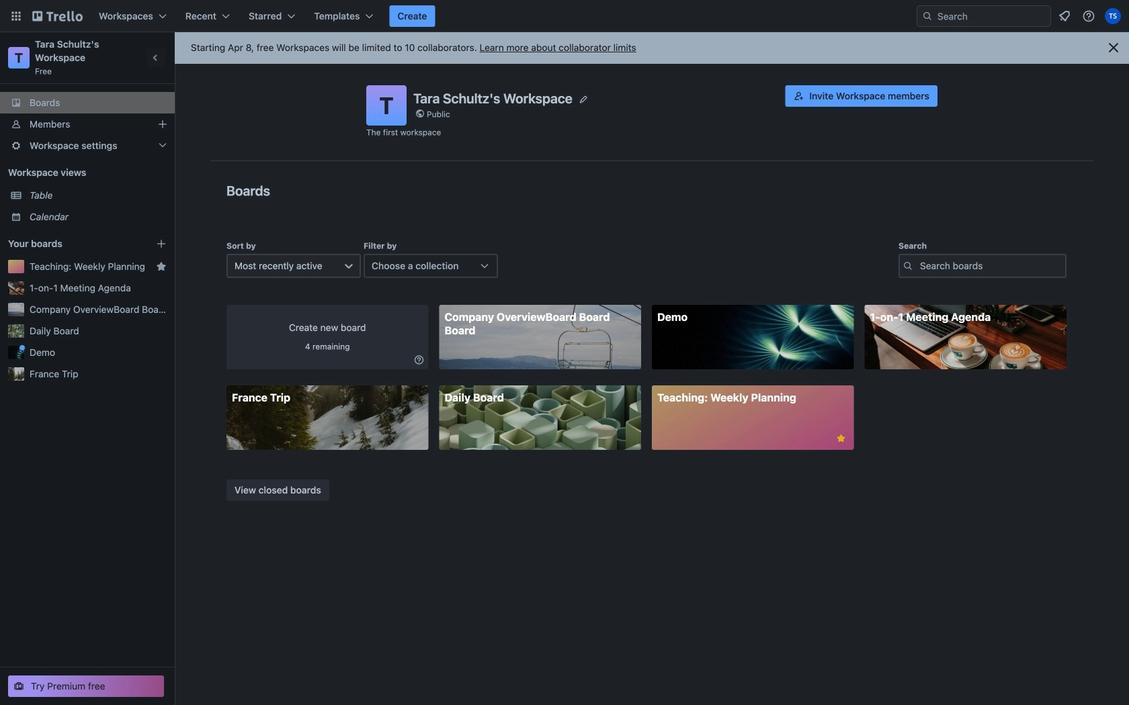 Task type: vqa. For each thing, say whether or not it's contained in the screenshot.
Create Instagram link
no



Task type: locate. For each thing, give the bounding box(es) containing it.
workspace navigation collapse icon image
[[147, 48, 165, 67]]

Search field
[[933, 7, 1051, 26]]

sm image
[[412, 354, 426, 367]]

starred icon image
[[156, 261, 167, 272]]



Task type: describe. For each thing, give the bounding box(es) containing it.
add board image
[[156, 239, 167, 249]]

your boards with 6 items element
[[8, 236, 136, 252]]

open information menu image
[[1082, 9, 1096, 23]]

tara schultz (taraschultz7) image
[[1105, 8, 1121, 24]]

back to home image
[[32, 5, 83, 27]]

0 notifications image
[[1057, 8, 1073, 24]]

click to unstar this board. it will be removed from your starred list. image
[[835, 433, 847, 445]]

Search boards text field
[[899, 254, 1067, 278]]

search image
[[922, 11, 933, 22]]

primary element
[[0, 0, 1129, 32]]



